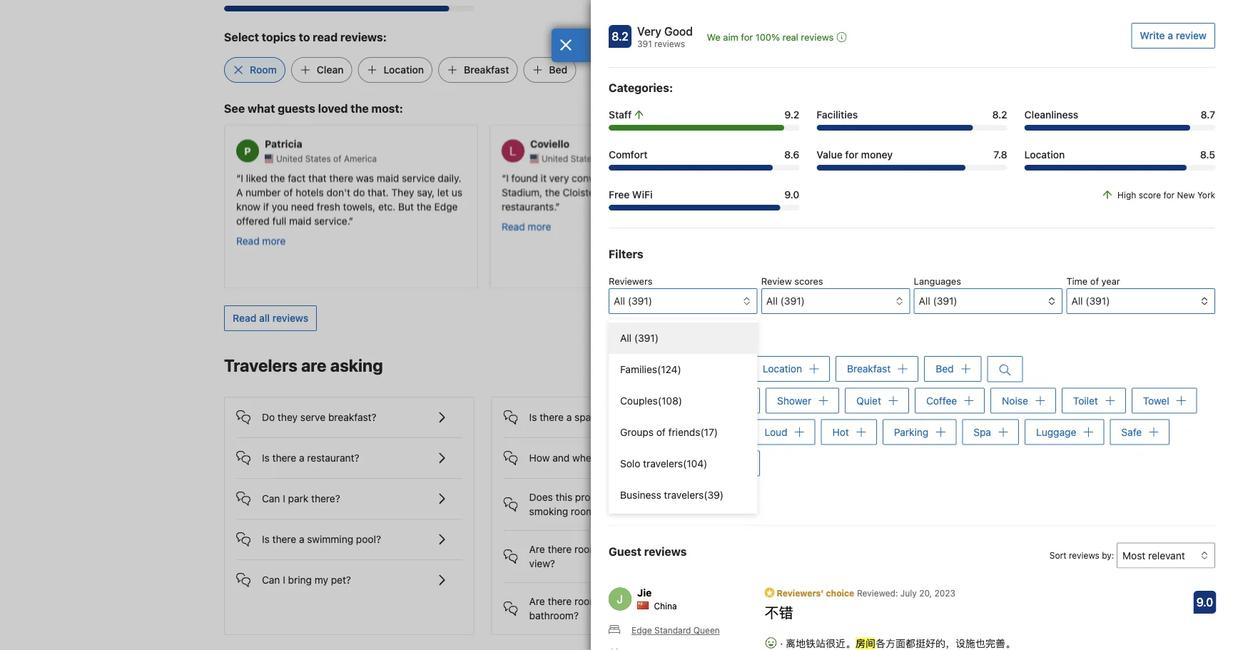 Task type: vqa. For each thing, say whether or not it's contained in the screenshot.


Task type: describe. For each thing, give the bounding box(es) containing it.
how
[[529, 452, 550, 464]]

the down say,
[[417, 200, 432, 212]]

professional
[[804, 200, 861, 212]]

clean
[[317, 64, 344, 76]]

1 horizontal spatial maid
[[377, 172, 399, 183]]

do inside " i liked the fact that there was maid service daily. a number of hotels don't do that.  they say, let us know if you need fresh towels, etc.  but the edge offered full maid service.
[[353, 186, 365, 198]]

it.
[[837, 243, 844, 255]]

liked inside " everything was wonderful. the staff was amazing. luis, dominic and eric were very helpful, professional and very informative. we liked it so much we reserved it for thanksgiving weekend. i would recommend this hotel to anyone. loved it.
[[767, 214, 789, 226]]

0 vertical spatial reviews:
[[341, 30, 387, 44]]

reviews inside button
[[801, 32, 834, 42]]

with for an
[[606, 544, 626, 555]]

cloisters
[[563, 186, 603, 198]]

(391) for reviewers
[[628, 295, 652, 307]]

friends
[[669, 427, 701, 438]]

good
[[665, 25, 693, 38]]

1 horizontal spatial breakfast
[[847, 363, 891, 375]]

1 horizontal spatial bed
[[936, 363, 954, 375]]

0 horizontal spatial 9.0
[[785, 189, 800, 201]]

1 vertical spatial maid
[[289, 214, 312, 226]]

p
[[244, 145, 251, 156]]

a left restaurant?
[[299, 452, 305, 464]]

" inside " everything was wonderful. the staff was amazing. luis, dominic and eric were very helpful, professional and very informative. we liked it so much we reserved it for thanksgiving weekend. i would recommend this hotel to anyone. loved it.
[[767, 172, 772, 183]]

aim
[[723, 32, 739, 42]]

all (391) button
[[609, 288, 758, 314]]

etc.
[[378, 200, 396, 212]]

july
[[901, 588, 917, 598]]

0 horizontal spatial room
[[250, 64, 277, 76]]

standard
[[655, 626, 691, 636]]

noise
[[1002, 395, 1029, 406]]

read more for " i liked the fact that there was maid service daily. a number of hotels don't do that.  they say, let us know if you need fresh towels, etc.  but the edge offered full maid service.
[[236, 234, 286, 246]]

checkin
[[620, 426, 658, 438]]

edge standard queen
[[632, 626, 720, 636]]

more for " i liked the fact that there was maid service daily. a number of hotels don't do that.  they say, let us know if you need fresh towels, etc.  but the edge offered full maid service.
[[262, 234, 286, 246]]

all for time of year
[[1072, 295, 1083, 307]]

100%
[[756, 32, 780, 42]]

america for there
[[344, 153, 377, 163]]

coviello
[[530, 138, 570, 150]]

1 vertical spatial very
[[941, 186, 961, 198]]

scored 9.0 element
[[1194, 591, 1217, 614]]

states for conveniently
[[571, 153, 597, 163]]

show less
[[609, 489, 655, 501]]

1 horizontal spatial it
[[792, 214, 798, 226]]

very inside " i found it very conveniently located to yankee stadium, the cloisters and many delicious restaurants.
[[549, 172, 569, 183]]

1 vertical spatial location
[[1025, 149, 1065, 161]]

" for i found it very conveniently located to yankee stadium, the cloisters and many delicious restaurants.
[[502, 172, 506, 183]]

(391) for languages
[[933, 295, 958, 307]]

groups
[[620, 427, 654, 438]]

" for i liked the fact that there was maid service daily. a number of hotels don't do that.  they say, let us know if you need fresh towels, etc.  but the edge offered full maid service.
[[236, 172, 241, 183]]

quiet
[[857, 395, 882, 406]]

3 america from the left
[[875, 153, 908, 163]]

asking
[[330, 355, 383, 375]]

rooms for bathroom?
[[575, 596, 604, 607]]

families (124)
[[620, 364, 682, 376]]

travelers are asking
[[224, 355, 383, 375]]

9.0 inside 'element'
[[1197, 596, 1214, 609]]

there?
[[311, 493, 340, 505]]

this inside does this property have non- smoking rooms?
[[556, 491, 573, 503]]

(391) up families (124)
[[635, 332, 659, 344]]

all (391) button for languages
[[914, 288, 1063, 314]]

united for fact
[[276, 153, 303, 163]]

show less button
[[609, 482, 655, 508]]

离地铁站很近。
[[786, 638, 856, 650]]

you
[[272, 200, 289, 212]]

ask a question
[[850, 513, 919, 525]]

is there a restaurant? button
[[236, 438, 462, 467]]

and up "reserved" on the top right
[[863, 200, 880, 212]]

close image
[[560, 39, 573, 51]]

sort reviews by:
[[1050, 551, 1115, 561]]

a left topic at the bottom right of the page
[[639, 332, 644, 343]]

the
[[896, 172, 914, 183]]

all (391) button for time of year
[[1067, 288, 1216, 314]]

is for is there a restaurant?
[[262, 452, 270, 464]]

all (391) for time of year
[[1072, 295, 1110, 307]]

number
[[246, 186, 281, 198]]

how and when do i pay? button
[[504, 438, 730, 467]]

read all reviews button
[[224, 305, 317, 331]]

much
[[814, 214, 839, 226]]

does
[[529, 491, 553, 503]]

edge inside the edge standard queen link
[[632, 626, 652, 636]]

time
[[1067, 276, 1088, 287]]

dominic
[[836, 186, 874, 198]]

are there rooms with a private bathroom?
[[529, 596, 668, 622]]

we aim for 100% real reviews button
[[707, 30, 847, 44]]

(391) for time of year
[[1086, 295, 1110, 307]]

travelers for (39)
[[664, 489, 704, 501]]

review categories element
[[609, 79, 673, 96]]

" i found it very conveniently located to yankee stadium, the cloisters and many delicious restaurants.
[[502, 172, 715, 212]]

see for see availability
[[931, 361, 948, 373]]

united states of america for conveniently
[[542, 153, 643, 163]]

all for languages
[[919, 295, 931, 307]]

offered
[[236, 214, 270, 226]]

money
[[861, 149, 893, 161]]

jie
[[638, 587, 652, 598]]

there for are there rooms with a private bathroom?
[[548, 596, 572, 607]]

guests
[[278, 102, 315, 115]]

i inside " everything was wonderful. the staff was amazing. luis, dominic and eric were very helpful, professional and very informative. we liked it so much we reserved it for thanksgiving weekend. i would recommend this hotel to anyone. loved it.
[[814, 229, 817, 240]]

states for that
[[305, 153, 331, 163]]

travelers for (104)
[[643, 458, 683, 470]]

search
[[682, 332, 711, 343]]

does this property have non- smoking rooms? button
[[504, 479, 730, 519]]

are for are there rooms with an ocean view?
[[529, 544, 545, 555]]

sobeida
[[796, 138, 836, 150]]

sort
[[1050, 551, 1067, 561]]

were
[[916, 186, 938, 198]]

1 horizontal spatial room
[[620, 363, 647, 375]]

we inside " everything was wonderful. the staff was amazing. luis, dominic and eric were very helpful, professional and very informative. we liked it so much we reserved it for thanksgiving weekend. i would recommend this hotel to anyone. loved it.
[[963, 200, 977, 212]]

·
[[780, 638, 783, 650]]

question
[[878, 513, 919, 525]]

most:
[[372, 102, 403, 115]]

location 8.5 meter
[[1025, 165, 1216, 171]]

for inside " everything was wonderful. the staff was amazing. luis, dominic and eric were very helpful, professional and very informative. we liked it so much we reserved it for thanksgiving weekend. i would recommend this hotel to anyone. loved it.
[[910, 214, 922, 226]]

of up the don't
[[333, 153, 342, 163]]

yankee
[[682, 172, 715, 183]]

i for " i found it very conveniently located to yankee stadium, the cloisters and many delicious restaurants.
[[506, 172, 509, 183]]

rooms for view?
[[575, 544, 604, 555]]

there inside " i liked the fact that there was maid service daily. a number of hotels don't do that.  they say, let us know if you need fresh towels, etc.  but the edge offered full maid service.
[[329, 172, 353, 183]]

3 united states of america from the left
[[807, 153, 908, 163]]

many
[[626, 186, 651, 198]]

select for select topics to read reviews:
[[224, 30, 259, 44]]

reviewed: july 20, 2023
[[857, 588, 956, 598]]

daily.
[[438, 172, 462, 183]]

1 vertical spatial reviews:
[[713, 332, 749, 343]]

languages
[[914, 276, 962, 287]]

topics
[[262, 30, 296, 44]]

for left new
[[1164, 190, 1175, 200]]

the right loved
[[351, 102, 369, 115]]

topic
[[646, 332, 668, 343]]

availability
[[951, 361, 1001, 373]]

that.
[[368, 186, 389, 198]]

anyone.
[[767, 243, 803, 255]]

service
[[402, 172, 435, 183]]

with for a
[[606, 596, 626, 607]]

3 states from the left
[[836, 153, 862, 163]]

are there rooms with an ocean view?
[[529, 544, 670, 570]]

2023
[[935, 588, 956, 598]]

is for is there a swimming pool?
[[262, 534, 270, 545]]

can i bring my pet? button
[[236, 560, 462, 589]]

scores
[[795, 276, 824, 287]]

value for money 7.8 meter
[[817, 165, 1008, 171]]

america for located
[[610, 153, 643, 163]]

hot
[[833, 426, 849, 438]]

groups of friends (17)
[[620, 427, 718, 438]]

reviewed:
[[857, 588, 898, 598]]

a
[[236, 186, 243, 198]]

i for can i park there?
[[283, 493, 285, 505]]

they
[[278, 411, 298, 423]]

less
[[637, 489, 655, 501]]

write a review
[[1140, 30, 1207, 41]]

restaurant?
[[307, 452, 360, 464]]

all for reviewers
[[614, 295, 625, 307]]

how and when do i pay?
[[529, 452, 641, 464]]

united states of america image for coviello
[[530, 154, 539, 163]]

loved
[[318, 102, 348, 115]]

for right value at right
[[846, 149, 859, 161]]

this inside " everything was wonderful. the staff was amazing. luis, dominic and eric were very helpful, professional and very informative. we liked it so much we reserved it for thanksgiving weekend. i would recommend this hotel to anyone. loved it.
[[907, 229, 924, 240]]

of left year
[[1091, 276, 1099, 287]]

3 united from the left
[[807, 153, 834, 163]]

of up conveniently
[[599, 153, 607, 163]]

if
[[263, 200, 269, 212]]

luggage
[[1037, 426, 1077, 438]]

read more button for i liked the fact that there was maid service daily. a number of hotels don't do that.  they say, let us know if you need fresh towels, etc.  but the edge offered full maid service.
[[236, 233, 286, 248]]



Task type: locate. For each thing, give the bounding box(es) containing it.
very up informative. on the top of the page
[[941, 186, 961, 198]]

can i park there?
[[262, 493, 340, 505]]

patricia
[[265, 138, 302, 150]]

0 horizontal spatial maid
[[289, 214, 312, 226]]

and left the eric
[[876, 186, 893, 198]]

1 united from the left
[[276, 153, 303, 163]]

can inside can i bring my pet? button
[[262, 574, 280, 586]]

(124)
[[658, 364, 682, 376]]

1 horizontal spatial united states of america image
[[530, 154, 539, 163]]

see for see what guests loved the most:
[[224, 102, 245, 115]]

states up the that
[[305, 153, 331, 163]]

0 horizontal spatial bed
[[549, 64, 568, 76]]

there inside are there rooms with a private bathroom?
[[548, 596, 572, 607]]

this
[[907, 229, 924, 240], [556, 491, 573, 503]]

8.5
[[1201, 149, 1216, 161]]

service.
[[314, 214, 349, 226]]

to left read in the top of the page
[[299, 30, 310, 44]]

1 vertical spatial 8.2
[[993, 109, 1008, 121]]

of up you
[[284, 186, 293, 198]]

there inside the are there rooms with an ocean view?
[[548, 544, 572, 555]]

they
[[392, 186, 414, 198]]

2 rooms from the top
[[575, 596, 604, 607]]

united states of america up conveniently
[[542, 153, 643, 163]]

eric
[[896, 186, 914, 198]]

united down patricia
[[276, 153, 303, 163]]

with left the jie
[[606, 596, 626, 607]]

select left topics
[[224, 30, 259, 44]]

1 united states of america image from the left
[[265, 154, 273, 163]]

reviews: right the search
[[713, 332, 749, 343]]

see availability
[[931, 361, 1001, 373]]

very down the eric
[[883, 200, 903, 212]]

with inside are there rooms with a private bathroom?
[[606, 596, 626, 607]]

filter reviews region
[[609, 246, 1216, 514]]

all (391) for review scores
[[767, 295, 805, 307]]

read more button for i found it very conveniently located to yankee stadium, the cloisters and many delicious restaurants.
[[502, 219, 551, 233]]

america up located
[[610, 153, 643, 163]]

choice
[[826, 588, 855, 598]]

there down the they
[[272, 452, 296, 464]]

2 vertical spatial is
[[262, 534, 270, 545]]

to right topic at the bottom right of the page
[[671, 332, 679, 343]]

states up wonderful.
[[836, 153, 862, 163]]

all down reviewers at the top
[[614, 295, 625, 307]]

non-
[[642, 491, 664, 503]]

guest reviews
[[609, 545, 687, 558]]

1 vertical spatial we
[[963, 200, 977, 212]]

can for can i park there?
[[262, 493, 280, 505]]

for inside button
[[741, 32, 753, 42]]

need
[[291, 200, 314, 212]]

" for don't
[[349, 214, 354, 226]]

1 horizontal spatial "
[[556, 200, 560, 212]]

rooms
[[575, 544, 604, 555], [575, 596, 604, 607]]

can inside can i park there? button
[[262, 493, 280, 505]]

a right ask
[[870, 513, 875, 525]]

1 horizontal spatial free wifi 9.0 meter
[[609, 205, 800, 211]]

property
[[575, 491, 615, 503]]

high score for new york
[[1118, 190, 1216, 200]]

to inside " i found it very conveniently located to yankee stadium, the cloisters and many delicious restaurants.
[[670, 172, 679, 183]]

conveniently
[[572, 172, 630, 183]]

1 vertical spatial can
[[262, 574, 280, 586]]

1 vertical spatial free wifi 9.0 meter
[[609, 205, 800, 211]]

391
[[638, 39, 652, 49]]

queen
[[694, 626, 720, 636]]

all (391) down review scores
[[767, 295, 805, 307]]

0 horizontal spatial united
[[276, 153, 303, 163]]

1 horizontal spatial location
[[763, 363, 802, 375]]

0 horizontal spatial united states of america image
[[265, 154, 273, 163]]

edge standard queen link
[[609, 624, 720, 637]]

of up wonderful.
[[865, 153, 873, 163]]

i inside 'button'
[[615, 452, 617, 464]]

have
[[618, 491, 639, 503]]

there inside button
[[540, 411, 564, 423]]

(391) down time of year
[[1086, 295, 1110, 307]]

2 horizontal spatial very
[[941, 186, 961, 198]]

fresh
[[317, 200, 340, 212]]

this is a carousel with rotating slides. it displays featured reviews of the property. use the next and previous buttons to navigate. region
[[213, 119, 1021, 294]]

" up a
[[236, 172, 241, 183]]

2 was from the left
[[824, 172, 842, 183]]

2 " from the left
[[502, 172, 506, 183]]

there for is there a spa?
[[540, 411, 564, 423]]

facilities 8.2 meter
[[817, 125, 1008, 131]]

luis,
[[812, 186, 833, 198]]

to down thanksgiving
[[952, 229, 962, 240]]

bed up the coffee
[[936, 363, 954, 375]]

all (391) button
[[762, 288, 910, 314], [914, 288, 1063, 314], [1067, 288, 1216, 314]]

united states of america up wonderful.
[[807, 153, 908, 163]]

and inside how and when do i pay? 'button'
[[553, 452, 570, 464]]

0 vertical spatial select
[[224, 30, 259, 44]]

0 horizontal spatial we
[[707, 32, 721, 42]]

a left the spa?
[[567, 411, 572, 423]]

cleanliness
[[1025, 109, 1079, 121]]

2 states from the left
[[571, 153, 597, 163]]

value
[[817, 149, 843, 161]]

" inside " i found it very conveniently located to yankee stadium, the cloisters and many delicious restaurants.
[[502, 172, 506, 183]]

there for is there a swimming pool?
[[272, 534, 296, 545]]

2 horizontal spatial america
[[875, 153, 908, 163]]

china
[[654, 601, 677, 611]]

reviews inside "very good 391 reviews"
[[655, 39, 685, 49]]

and right how on the bottom left of page
[[553, 452, 570, 464]]

0 horizontal spatial it
[[541, 172, 547, 183]]

states up conveniently
[[571, 153, 597, 163]]

0 vertical spatial this
[[907, 229, 924, 240]]

2 are from the top
[[529, 596, 545, 607]]

1 vertical spatial see
[[931, 361, 948, 373]]

year
[[1102, 276, 1121, 287]]

bed down close icon
[[549, 64, 568, 76]]

2 united states of america image from the left
[[530, 154, 539, 163]]

very up cloisters
[[549, 172, 569, 183]]

this left hotel
[[907, 229, 924, 240]]

0 horizontal spatial breakfast
[[464, 64, 509, 76]]

2 vertical spatial very
[[883, 200, 903, 212]]

select for select a topic to search reviews:
[[609, 332, 636, 343]]

united
[[276, 153, 303, 163], [542, 153, 568, 163], [807, 153, 834, 163]]

thanksgiving
[[925, 214, 986, 226]]

1 vertical spatial breakfast
[[847, 363, 891, 375]]

the left fact
[[270, 172, 285, 183]]

(17)
[[701, 427, 718, 438]]

0 vertical spatial bed
[[549, 64, 568, 76]]

i for " i liked the fact that there was maid service daily. a number of hotels don't do that.  they say, let us know if you need fresh towels, etc.  but the edge offered full maid service.
[[241, 172, 243, 183]]

1 vertical spatial room
[[620, 363, 647, 375]]

1 was from the left
[[356, 172, 374, 183]]

(391) for review scores
[[781, 295, 805, 307]]

more down full
[[262, 234, 286, 246]]

staff 9.2 meter
[[609, 125, 800, 131]]

see inside see availability button
[[931, 361, 948, 373]]

2 horizontal spatial "
[[767, 172, 772, 183]]

1 vertical spatial this
[[556, 491, 573, 503]]

reviews right all
[[272, 312, 309, 324]]

· 离地铁站很近。 房间 各方面都挺好的，设施也完善。
[[778, 638, 1016, 650]]

(391) down reviewers at the top
[[628, 295, 652, 307]]

liked
[[246, 172, 268, 183], [767, 214, 789, 226]]

2 horizontal spatial was
[[940, 172, 958, 183]]

i left the pay?
[[615, 452, 617, 464]]

1 horizontal spatial do
[[600, 452, 612, 464]]

by:
[[1102, 551, 1115, 561]]

there up the don't
[[329, 172, 353, 183]]

cleanliness 8.7 meter
[[1025, 125, 1216, 131]]

" for restaurants.
[[556, 200, 560, 212]]

my
[[315, 574, 328, 586]]

a right write
[[1168, 30, 1174, 41]]

0 horizontal spatial location
[[384, 64, 424, 76]]

i inside " i liked the fact that there was maid service daily. a number of hotels don't do that.  they say, let us know if you need fresh towels, etc.  but the edge offered full maid service.
[[241, 172, 243, 183]]

8.2 up 7.8
[[993, 109, 1008, 121]]

read more down restaurants.
[[502, 220, 551, 232]]

all (391) button down languages
[[914, 288, 1063, 314]]

2 can from the top
[[262, 574, 280, 586]]

read more for " i found it very conveniently located to yankee stadium, the cloisters and many delicious restaurants.
[[502, 220, 551, 232]]

new
[[1178, 190, 1195, 200]]

it inside " i found it very conveniently located to yankee stadium, the cloisters and many delicious restaurants.
[[541, 172, 547, 183]]

is down can i park there?
[[262, 534, 270, 545]]

all inside dropdown button
[[614, 295, 625, 307]]

the inside " i found it very conveniently located to yankee stadium, the cloisters and many delicious restaurants.
[[545, 186, 560, 198]]

1 " from the left
[[236, 172, 241, 183]]

free
[[609, 189, 630, 201]]

read left all
[[233, 312, 257, 324]]

2 all (391) button from the left
[[914, 288, 1063, 314]]

0 horizontal spatial edge
[[434, 200, 458, 212]]

all (391) up families
[[620, 332, 659, 344]]

i left park
[[283, 493, 285, 505]]

say,
[[417, 186, 435, 198]]

do up towels,
[[353, 186, 365, 198]]

couples
[[620, 395, 658, 407]]

1 horizontal spatial select
[[609, 332, 636, 343]]

0 vertical spatial 8.2
[[612, 30, 629, 43]]

are inside are there rooms with a private bathroom?
[[529, 596, 545, 607]]

united states of america up the that
[[276, 153, 377, 163]]

1 horizontal spatial 9.0
[[1197, 596, 1214, 609]]

房间
[[856, 638, 876, 650]]

read down offered
[[236, 234, 260, 246]]

read for " i found it very conveniently located to yankee stadium, the cloisters and many delicious restaurants.
[[502, 220, 525, 232]]

read
[[313, 30, 338, 44]]

1 horizontal spatial "
[[502, 172, 506, 183]]

rooms inside the are there rooms with an ocean view?
[[575, 544, 604, 555]]

0 horizontal spatial america
[[344, 153, 377, 163]]

united down coviello
[[542, 153, 568, 163]]

all
[[259, 312, 270, 324]]

" up amazing.
[[767, 172, 772, 183]]

can for can i bring my pet?
[[262, 574, 280, 586]]

0 vertical spatial breakfast
[[464, 64, 509, 76]]

0 vertical spatial read
[[502, 220, 525, 232]]

2 united from the left
[[542, 153, 568, 163]]

2 america from the left
[[610, 153, 643, 163]]

was up that.
[[356, 172, 374, 183]]

free wifi 9.0 meter
[[224, 6, 475, 11], [609, 205, 800, 211]]

i for can i bring my pet?
[[283, 574, 285, 586]]

reviews right an
[[644, 545, 687, 558]]

0 horizontal spatial all (391) button
[[762, 288, 910, 314]]

there left the spa?
[[540, 411, 564, 423]]

2 horizontal spatial united states of america
[[807, 153, 908, 163]]

do
[[262, 411, 275, 423]]

is inside is there a spa? button
[[529, 411, 537, 423]]

scored 8.2 element
[[609, 25, 632, 48]]

maid down "need"
[[289, 214, 312, 226]]

3 " from the left
[[767, 172, 772, 183]]

a inside are there rooms with a private bathroom?
[[628, 596, 634, 607]]

rooms left guest
[[575, 544, 604, 555]]

1 vertical spatial read more
[[236, 234, 286, 246]]

loud
[[765, 426, 788, 438]]

of left friends
[[657, 427, 666, 438]]

united for very
[[542, 153, 568, 163]]

reviews right real
[[801, 32, 834, 42]]

2 vertical spatial location
[[763, 363, 802, 375]]

there up view?
[[548, 544, 572, 555]]

0 vertical spatial liked
[[246, 172, 268, 183]]

1 vertical spatial edge
[[632, 626, 652, 636]]

i left bring at the left bottom of the page
[[283, 574, 285, 586]]

review scores
[[762, 276, 824, 287]]

toilet
[[1074, 395, 1099, 406]]

i up the loved
[[814, 229, 817, 240]]

location down cleanliness
[[1025, 149, 1065, 161]]

we
[[707, 32, 721, 42], [963, 200, 977, 212]]

1 horizontal spatial read more
[[502, 220, 551, 232]]

time of year
[[1067, 276, 1121, 287]]

score
[[1139, 190, 1162, 200]]

0 horizontal spatial do
[[353, 186, 365, 198]]

read for " i liked the fact that there was maid service daily. a number of hotels don't do that.  they say, let us know if you need fresh towels, etc.  but the edge offered full maid service.
[[236, 234, 260, 246]]

with inside the are there rooms with an ocean view?
[[606, 544, 626, 555]]

travelers down the "groups of friends (17)"
[[643, 458, 683, 470]]

all (391) button for review scores
[[762, 288, 910, 314]]

0 vertical spatial read more
[[502, 220, 551, 232]]

select left topic at the bottom right of the page
[[609, 332, 636, 343]]

1 horizontal spatial all (391) button
[[914, 288, 1063, 314]]

2 horizontal spatial it
[[901, 214, 907, 226]]

0 vertical spatial with
[[606, 544, 626, 555]]

1 vertical spatial read
[[236, 234, 260, 246]]

(39)
[[704, 489, 724, 501]]

more for " i found it very conveniently located to yankee stadium, the cloisters and many delicious restaurants.
[[528, 220, 551, 232]]

it right "reserved" on the top right
[[901, 214, 907, 226]]

window
[[620, 457, 657, 469]]

0 vertical spatial "
[[556, 200, 560, 212]]

0 vertical spatial rooms
[[575, 544, 604, 555]]

travelers right non-
[[664, 489, 704, 501]]

0 vertical spatial edge
[[434, 200, 458, 212]]

see availability button
[[922, 354, 1009, 380]]

everything
[[772, 172, 821, 183]]

and inside " i found it very conveniently located to yankee stadium, the cloisters and many delicious restaurants.
[[606, 186, 623, 198]]

0 horizontal spatial read more button
[[236, 233, 286, 248]]

0 vertical spatial free wifi 9.0 meter
[[224, 6, 475, 11]]

1 horizontal spatial read more button
[[502, 219, 551, 233]]

9.2
[[785, 109, 800, 121]]

do right when at the left
[[600, 452, 612, 464]]

for down informative. on the top of the page
[[910, 214, 922, 226]]

ocean
[[642, 544, 670, 555]]

pool?
[[356, 534, 381, 545]]

free wifi 9.0 meter down yankee
[[609, 205, 800, 211]]

i inside " i found it very conveniently located to yankee stadium, the cloisters and many delicious restaurants.
[[506, 172, 509, 183]]

all for review scores
[[767, 295, 778, 307]]

rooms?
[[571, 506, 605, 517]]

3 was from the left
[[940, 172, 958, 183]]

with left an
[[606, 544, 626, 555]]

1 horizontal spatial very
[[883, 200, 903, 212]]

" inside " i liked the fact that there was maid service daily. a number of hotels don't do that.  they say, let us know if you need fresh towels, etc.  but the edge offered full maid service.
[[236, 172, 241, 183]]

0 vertical spatial 9.0
[[785, 189, 800, 201]]

0 horizontal spatial free wifi 9.0 meter
[[224, 6, 475, 11]]

0 vertical spatial very
[[549, 172, 569, 183]]

facilities
[[817, 109, 858, 121]]

2 vertical spatial read
[[233, 312, 257, 324]]

1 horizontal spatial liked
[[767, 214, 789, 226]]

is there a spa? button
[[504, 398, 730, 426]]

2 united states of america from the left
[[542, 153, 643, 163]]

more down restaurants.
[[528, 220, 551, 232]]

1 with from the top
[[606, 544, 626, 555]]

all (391) inside dropdown button
[[614, 295, 652, 307]]

and down conveniently
[[606, 186, 623, 198]]

write
[[1140, 30, 1166, 41]]

bathroom?
[[529, 610, 579, 622]]

we left aim at top
[[707, 32, 721, 42]]

liked inside " i liked the fact that there was maid service daily. a number of hotels don't do that.  they say, let us know if you need fresh towels, etc.  but the edge offered full maid service.
[[246, 172, 268, 183]]

0 horizontal spatial this
[[556, 491, 573, 503]]

was
[[356, 172, 374, 183], [824, 172, 842, 183], [940, 172, 958, 183]]

comfort 8.6 meter
[[609, 165, 800, 171]]

1 vertical spatial 9.0
[[1197, 596, 1214, 609]]

fact
[[288, 172, 306, 183]]

1 horizontal spatial america
[[610, 153, 643, 163]]

(391) inside dropdown button
[[628, 295, 652, 307]]

reviews left by:
[[1069, 551, 1100, 561]]

united down sobeida
[[807, 153, 834, 163]]

1 horizontal spatial see
[[931, 361, 948, 373]]

0 vertical spatial can
[[262, 493, 280, 505]]

all (391) button down scores
[[762, 288, 910, 314]]

real
[[783, 32, 799, 42]]

(108)
[[658, 395, 683, 407]]

a left swimming
[[299, 534, 305, 545]]

0 horizontal spatial see
[[224, 102, 245, 115]]

read inside button
[[233, 312, 257, 324]]

there
[[329, 172, 353, 183], [540, 411, 564, 423], [272, 452, 296, 464], [272, 534, 296, 545], [548, 544, 572, 555], [548, 596, 572, 607]]

不错
[[765, 604, 794, 621]]

to up delicious
[[670, 172, 679, 183]]

1 vertical spatial select
[[609, 332, 636, 343]]

are for are there rooms with a private bathroom?
[[529, 596, 545, 607]]

1 vertical spatial are
[[529, 596, 545, 607]]

2 with from the top
[[606, 596, 626, 607]]

was inside " i liked the fact that there was maid service daily. a number of hotels don't do that.  they say, let us know if you need fresh towels, etc.  but the edge offered full maid service.
[[356, 172, 374, 183]]

1 horizontal spatial we
[[963, 200, 977, 212]]

high
[[1118, 190, 1137, 200]]

1 united states of america from the left
[[276, 153, 377, 163]]

1 vertical spatial "
[[349, 214, 354, 226]]

1 vertical spatial do
[[600, 452, 612, 464]]

0 horizontal spatial was
[[356, 172, 374, 183]]

room up "couples" on the right bottom
[[620, 363, 647, 375]]

a inside 'button'
[[870, 513, 875, 525]]

7.8
[[994, 149, 1008, 161]]

maid up that.
[[377, 172, 399, 183]]

1 horizontal spatial united states of america
[[542, 153, 643, 163]]

united states of america image for patricia
[[265, 154, 273, 163]]

we inside we aim for 100% real reviews button
[[707, 32, 721, 42]]

is down do
[[262, 452, 270, 464]]

all (391) down reviewers at the top
[[614, 295, 652, 307]]

8.6
[[785, 149, 800, 161]]

2 horizontal spatial location
[[1025, 149, 1065, 161]]

all (391) for languages
[[919, 295, 958, 307]]

1 vertical spatial bed
[[936, 363, 954, 375]]

serve
[[300, 411, 326, 423]]

can left park
[[262, 493, 280, 505]]

categories:
[[609, 81, 673, 95]]

located
[[633, 172, 667, 183]]

1 horizontal spatial this
[[907, 229, 924, 240]]

is for is there a spa?
[[529, 411, 537, 423]]

there for is there a restaurant?
[[272, 452, 296, 464]]

all (391) down languages
[[919, 295, 958, 307]]

1 states from the left
[[305, 153, 331, 163]]

0 horizontal spatial states
[[305, 153, 331, 163]]

1 vertical spatial more
[[262, 234, 286, 246]]

there for are there rooms with an ocean view?
[[548, 544, 572, 555]]

1 horizontal spatial united
[[542, 153, 568, 163]]

rated very good element
[[638, 23, 693, 40]]

towel
[[1144, 395, 1170, 406]]

1 vertical spatial liked
[[767, 214, 789, 226]]

1 all (391) button from the left
[[762, 288, 910, 314]]

2 horizontal spatial all (391) button
[[1067, 288, 1216, 314]]

read all reviews
[[233, 312, 309, 324]]

a inside button
[[567, 411, 572, 423]]

1 america from the left
[[344, 153, 377, 163]]

room
[[250, 64, 277, 76], [620, 363, 647, 375]]

location up most: at the left top of the page
[[384, 64, 424, 76]]

united states of america image
[[265, 154, 273, 163], [530, 154, 539, 163]]

states
[[305, 153, 331, 163], [571, 153, 597, 163], [836, 153, 862, 163]]

we up thanksgiving
[[963, 200, 977, 212]]

america up value for money 7.8 meter
[[875, 153, 908, 163]]

8.2
[[612, 30, 629, 43], [993, 109, 1008, 121]]

so
[[800, 214, 811, 226]]

0 horizontal spatial "
[[349, 214, 354, 226]]

reviews inside button
[[272, 312, 309, 324]]

full
[[272, 214, 286, 226]]

0 horizontal spatial read more
[[236, 234, 286, 246]]

are up view?
[[529, 544, 545, 555]]

0 vertical spatial more
[[528, 220, 551, 232]]

3 all (391) button from the left
[[1067, 288, 1216, 314]]

are inside the are there rooms with an ocean view?
[[529, 544, 545, 555]]

0 horizontal spatial liked
[[246, 172, 268, 183]]

1 can from the top
[[262, 493, 280, 505]]

for right aim at top
[[741, 32, 753, 42]]

edge inside " i liked the fact that there was maid service daily. a number of hotels don't do that.  they say, let us know if you need fresh towels, etc.  but the edge offered full maid service.
[[434, 200, 458, 212]]

restaurants.
[[502, 200, 556, 212]]

do inside 'button'
[[600, 452, 612, 464]]

all (391) for reviewers
[[614, 295, 652, 307]]

read more button
[[502, 219, 551, 233], [236, 233, 286, 248]]

can
[[262, 493, 280, 505], [262, 574, 280, 586]]

to inside " everything was wonderful. the staff was amazing. luis, dominic and eric were very helpful, professional and very informative. we liked it so much we reserved it for thanksgiving weekend. i would recommend this hotel to anyone. loved it.
[[952, 229, 962, 240]]

of inside " i liked the fact that there was maid service daily. a number of hotels don't do that.  they say, let us know if you need fresh towels, etc.  but the edge offered full maid service.
[[284, 186, 293, 198]]

are up the bathroom?
[[529, 596, 545, 607]]

review
[[1176, 30, 1207, 41]]

business
[[620, 489, 662, 501]]

0 vertical spatial do
[[353, 186, 365, 198]]

0 vertical spatial travelers
[[643, 458, 683, 470]]

loved
[[806, 243, 834, 255]]

edge down private
[[632, 626, 652, 636]]

this up smoking
[[556, 491, 573, 503]]

1 horizontal spatial reviews:
[[713, 332, 749, 343]]

united states of america image
[[796, 154, 805, 163]]

rooms inside are there rooms with a private bathroom?
[[575, 596, 604, 607]]

is inside is there a restaurant? button
[[262, 452, 270, 464]]

america up that.
[[344, 153, 377, 163]]

0 horizontal spatial reviews:
[[341, 30, 387, 44]]

it left so
[[792, 214, 798, 226]]

0 horizontal spatial very
[[549, 172, 569, 183]]

0 vertical spatial maid
[[377, 172, 399, 183]]

all left topic at the bottom right of the page
[[620, 332, 632, 344]]

0 vertical spatial see
[[224, 102, 245, 115]]

(104)
[[683, 458, 708, 470]]

is inside is there a swimming pool? button
[[262, 534, 270, 545]]

reviews
[[801, 32, 834, 42], [655, 39, 685, 49], [272, 312, 309, 324], [644, 545, 687, 558], [1069, 551, 1100, 561]]

we
[[842, 214, 855, 226]]

united states of america for that
[[276, 153, 377, 163]]

1 are from the top
[[529, 544, 545, 555]]

liked up number
[[246, 172, 268, 183]]

1 rooms from the top
[[575, 544, 604, 555]]



